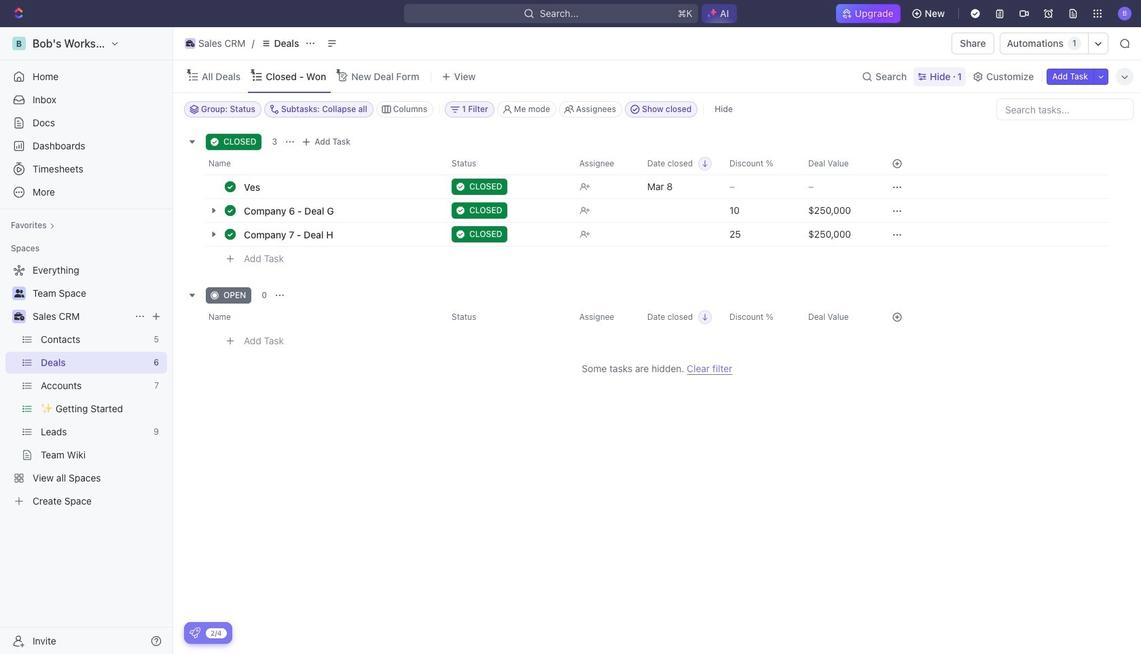 Task type: describe. For each thing, give the bounding box(es) containing it.
sidebar navigation
[[0, 27, 176, 654]]

bob's workspace, , element
[[12, 37, 26, 50]]

user group image
[[14, 289, 24, 298]]

onboarding checklist button element
[[190, 628, 200, 639]]



Task type: vqa. For each thing, say whether or not it's contained in the screenshot.
Create
no



Task type: locate. For each thing, give the bounding box(es) containing it.
1 horizontal spatial business time image
[[186, 40, 194, 47]]

onboarding checklist button image
[[190, 628, 200, 639]]

0 vertical spatial business time image
[[186, 40, 194, 47]]

business time image inside sidebar "navigation"
[[14, 313, 24, 321]]

business time image
[[186, 40, 194, 47], [14, 313, 24, 321]]

0 horizontal spatial business time image
[[14, 313, 24, 321]]

tree inside sidebar "navigation"
[[5, 260, 167, 512]]

Search tasks... text field
[[997, 99, 1133, 120]]

tree
[[5, 260, 167, 512]]

1 vertical spatial business time image
[[14, 313, 24, 321]]



